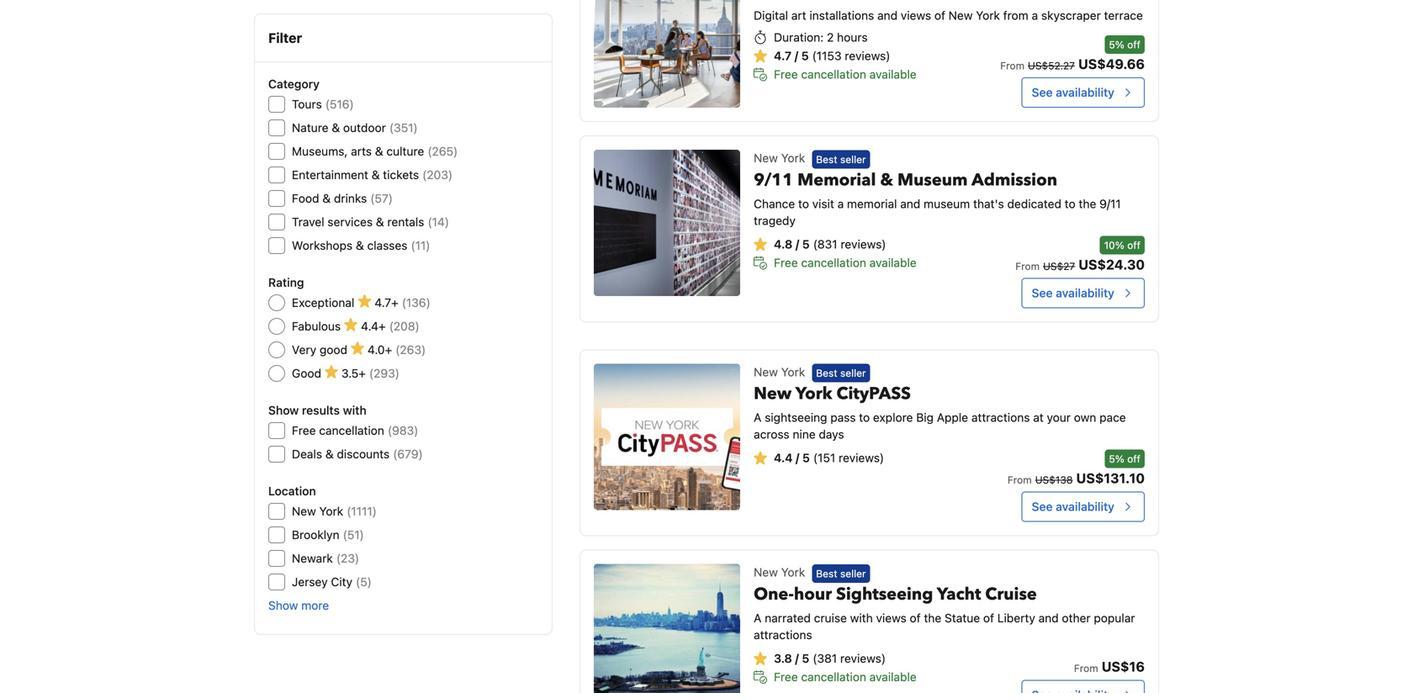 Task type: vqa. For each thing, say whether or not it's contained in the screenshot.


Task type: locate. For each thing, give the bounding box(es) containing it.
2 horizontal spatial to
[[1065, 197, 1076, 211]]

3 best seller from the top
[[816, 568, 866, 580]]

new york up one-
[[754, 566, 806, 579]]

1 vertical spatial off
[[1128, 239, 1141, 251]]

/ right 4.8
[[796, 237, 800, 251]]

1 vertical spatial show
[[268, 599, 298, 613]]

from for us$138
[[1008, 474, 1032, 486]]

of
[[935, 8, 946, 22], [910, 611, 921, 625], [984, 611, 995, 625]]

hours
[[837, 30, 868, 44]]

one-hour sightseeing yacht cruise image
[[594, 564, 741, 693]]

5% up us$131.10
[[1109, 453, 1125, 465]]

& up the memorial
[[881, 169, 894, 192]]

more
[[301, 599, 329, 613]]

show
[[268, 403, 299, 417], [268, 599, 298, 613]]

1 off from the top
[[1128, 39, 1141, 50]]

see for new york citypass
[[1032, 500, 1053, 514]]

with up free cancellation (983)
[[343, 403, 367, 417]]

0 vertical spatial off
[[1128, 39, 1141, 50]]

1 seller from the top
[[841, 153, 866, 165]]

the left statue
[[924, 611, 942, 625]]

2 free cancellation available from the top
[[774, 256, 917, 270]]

from for us$52.27
[[1001, 60, 1025, 72]]

0 vertical spatial best seller
[[816, 153, 866, 165]]

availability
[[1056, 85, 1115, 99], [1056, 286, 1115, 300], [1056, 500, 1115, 514]]

1 vertical spatial availability
[[1056, 286, 1115, 300]]

0 vertical spatial and
[[878, 8, 898, 22]]

1 vertical spatial views
[[876, 611, 907, 625]]

digital art installations and views of new york from a skyscraper terrace
[[754, 8, 1143, 22]]

2 5% from the top
[[1109, 453, 1125, 465]]

9/11 memorial & museum admission image
[[594, 150, 741, 296]]

0 vertical spatial seller
[[841, 153, 866, 165]]

travel
[[292, 215, 324, 229]]

& right arts on the top left
[[375, 144, 383, 158]]

2 vertical spatial and
[[1039, 611, 1059, 625]]

see availability down from us$138 us$131.10
[[1032, 500, 1115, 514]]

2 vertical spatial new york
[[754, 566, 806, 579]]

1 a from the top
[[754, 411, 762, 425]]

with right cruise
[[850, 611, 873, 625]]

a up across
[[754, 411, 762, 425]]

show left more
[[268, 599, 298, 613]]

0 horizontal spatial the
[[924, 611, 942, 625]]

(51)
[[343, 528, 364, 542]]

hour
[[794, 583, 832, 606]]

best seller up citypass
[[816, 367, 866, 379]]

& down (57)
[[376, 215, 384, 229]]

3 available from the top
[[870, 670, 917, 684]]

cancellation down 3.8 / 5 (381 reviews)
[[801, 670, 867, 684]]

/ right 3.8
[[795, 652, 799, 666]]

availability down from us$27 us$24.30
[[1056, 286, 1115, 300]]

4.4+
[[361, 319, 386, 333]]

from inside from us$52.27 us$49.66
[[1001, 60, 1025, 72]]

1 best from the top
[[816, 153, 838, 165]]

1 vertical spatial new york
[[754, 365, 806, 379]]

9/11
[[754, 169, 794, 192], [1100, 197, 1121, 211]]

5 down duration:
[[802, 49, 809, 63]]

2 vertical spatial off
[[1128, 453, 1141, 465]]

attractions left at
[[972, 411, 1030, 425]]

2 a from the top
[[754, 611, 762, 625]]

see availability for new york citypass
[[1032, 500, 1115, 514]]

0 vertical spatial new york
[[754, 151, 806, 165]]

1 horizontal spatial the
[[1079, 197, 1097, 211]]

0 horizontal spatial a
[[838, 197, 844, 211]]

to right pass
[[859, 411, 870, 425]]

a inside 9/11 memorial & museum admission chance to visit a memorial and museum that's dedicated to the 9/11 tragedy
[[838, 197, 844, 211]]

1 horizontal spatial 9/11
[[1100, 197, 1121, 211]]

5 left the (831
[[803, 237, 810, 251]]

/ right 4.4 at the right of the page
[[796, 451, 800, 465]]

5 for 4.8 / 5
[[803, 237, 810, 251]]

1 vertical spatial a
[[754, 611, 762, 625]]

seller up sightseeing
[[841, 568, 866, 580]]

off
[[1128, 39, 1141, 50], [1128, 239, 1141, 251], [1128, 453, 1141, 465]]

2 vertical spatial best
[[816, 568, 838, 580]]

available down 3.8 / 5 (381 reviews)
[[870, 670, 917, 684]]

us$16
[[1102, 659, 1145, 675]]

from inside from us$16
[[1074, 663, 1099, 675]]

travel services & rentals (14)
[[292, 215, 449, 229]]

0 vertical spatial 9/11
[[754, 169, 794, 192]]

a right 'from'
[[1032, 8, 1038, 22]]

(1111)
[[347, 504, 377, 518]]

1 vertical spatial seller
[[841, 367, 866, 379]]

2 5% off from the top
[[1109, 453, 1141, 465]]

0 vertical spatial best
[[816, 153, 838, 165]]

1 5% from the top
[[1109, 39, 1125, 50]]

show inside button
[[268, 599, 298, 613]]

to left the visit
[[799, 197, 809, 211]]

4.7+
[[375, 296, 399, 310]]

9/11 up 10% at the top right of the page
[[1100, 197, 1121, 211]]

see availability down from us$27 us$24.30
[[1032, 286, 1115, 300]]

to right dedicated
[[1065, 197, 1076, 211]]

1 horizontal spatial with
[[850, 611, 873, 625]]

5 left (151 on the right of page
[[803, 451, 810, 465]]

see availability
[[1032, 85, 1115, 99], [1032, 286, 1115, 300], [1032, 500, 1115, 514]]

2 show from the top
[[268, 599, 298, 613]]

availability for 9/11 memorial & museum admission
[[1056, 286, 1115, 300]]

3 best from the top
[[816, 568, 838, 580]]

the right dedicated
[[1079, 197, 1097, 211]]

5 left (381
[[802, 652, 810, 666]]

0 vertical spatial a
[[1032, 8, 1038, 22]]

to inside new york citypass a sightseeing pass to explore big apple attractions at your own pace across nine days
[[859, 411, 870, 425]]

0 vertical spatial see
[[1032, 85, 1053, 99]]

best
[[816, 153, 838, 165], [816, 367, 838, 379], [816, 568, 838, 580]]

see down us$52.27
[[1032, 85, 1053, 99]]

off for new york citypass
[[1128, 453, 1141, 465]]

brooklyn (51)
[[292, 528, 364, 542]]

best for memorial
[[816, 153, 838, 165]]

2 vertical spatial free cancellation available
[[774, 670, 917, 684]]

5 for 3.8 / 5
[[802, 652, 810, 666]]

food & drinks (57)
[[292, 191, 393, 205]]

see down us$138
[[1032, 500, 1053, 514]]

apple
[[937, 411, 969, 425]]

2 available from the top
[[870, 256, 917, 270]]

from inside from us$27 us$24.30
[[1016, 260, 1040, 272]]

availability for new york citypass
[[1056, 500, 1115, 514]]

see availability down from us$52.27 us$49.66
[[1032, 85, 1115, 99]]

0 vertical spatial available
[[870, 67, 917, 81]]

available down the memorial
[[870, 256, 917, 270]]

2 see from the top
[[1032, 286, 1053, 300]]

nature & outdoor (351)
[[292, 121, 418, 135]]

5% up us$49.66
[[1109, 39, 1125, 50]]

1 vertical spatial and
[[901, 197, 921, 211]]

1 horizontal spatial and
[[901, 197, 921, 211]]

1 horizontal spatial attractions
[[972, 411, 1030, 425]]

show results with
[[268, 403, 367, 417]]

digital
[[754, 8, 788, 22]]

see for 9/11 memorial & museum admission
[[1032, 286, 1053, 300]]

pass
[[831, 411, 856, 425]]

skyscraper
[[1042, 8, 1101, 22]]

new york up chance
[[754, 151, 806, 165]]

0 vertical spatial show
[[268, 403, 299, 417]]

newark (23)
[[292, 552, 359, 565]]

seller up memorial
[[841, 153, 866, 165]]

1 vertical spatial with
[[850, 611, 873, 625]]

reviews) right the (831
[[841, 237, 887, 251]]

best up memorial
[[816, 153, 838, 165]]

1 new york from the top
[[754, 151, 806, 165]]

1 vertical spatial best
[[816, 367, 838, 379]]

availability down from us$138 us$131.10
[[1056, 500, 1115, 514]]

views
[[901, 8, 932, 22], [876, 611, 907, 625]]

new york for new
[[754, 365, 806, 379]]

from
[[1004, 8, 1029, 22]]

free cancellation available down 4.7 / 5 (1153 reviews)
[[774, 67, 917, 81]]

reviews) for 4.8 / 5 (831 reviews)
[[841, 237, 887, 251]]

workshops & classes (11)
[[292, 239, 430, 252]]

citypass
[[837, 383, 911, 406]]

4.7 / 5 (1153 reviews)
[[774, 49, 891, 63]]

views inside one-hour sightseeing yacht cruise a narrated cruise with views of the statue of liberty and other popular attractions
[[876, 611, 907, 625]]

reviews) for 4.4 / 5 (151 reviews)
[[839, 451, 885, 465]]

new york for 9/11
[[754, 151, 806, 165]]

2 vertical spatial availability
[[1056, 500, 1115, 514]]

9/11 memorial & museum admission chance to visit a memorial and museum that's dedicated to the 9/11 tragedy
[[754, 169, 1121, 227]]

and left other
[[1039, 611, 1059, 625]]

3 free cancellation available from the top
[[774, 670, 917, 684]]

seller up citypass
[[841, 367, 866, 379]]

1 vertical spatial see
[[1032, 286, 1053, 300]]

free cancellation available
[[774, 67, 917, 81], [774, 256, 917, 270], [774, 670, 917, 684]]

1 vertical spatial see availability
[[1032, 286, 1115, 300]]

0 vertical spatial availability
[[1056, 85, 1115, 99]]

5% off up us$49.66
[[1109, 39, 1141, 50]]

new inside new york citypass a sightseeing pass to explore big apple attractions at your own pace across nine days
[[754, 383, 792, 406]]

0 horizontal spatial with
[[343, 403, 367, 417]]

yacht
[[937, 583, 982, 606]]

2 best seller from the top
[[816, 367, 866, 379]]

1 vertical spatial a
[[838, 197, 844, 211]]

attractions down narrated
[[754, 628, 813, 642]]

tours
[[292, 97, 322, 111]]

1 vertical spatial 5% off
[[1109, 453, 1141, 465]]

2
[[827, 30, 834, 44]]

available down 4.7 / 5 (1153 reviews)
[[870, 67, 917, 81]]

reviews) down hours
[[845, 49, 891, 63]]

1 vertical spatial 9/11
[[1100, 197, 1121, 211]]

new
[[949, 8, 973, 22], [754, 151, 778, 165], [754, 365, 778, 379], [754, 383, 792, 406], [292, 504, 316, 518], [754, 566, 778, 579]]

reviews) right (381
[[841, 652, 886, 666]]

memorial
[[798, 169, 876, 192]]

2 vertical spatial best seller
[[816, 568, 866, 580]]

10% off
[[1105, 239, 1141, 251]]

best seller up memorial
[[816, 153, 866, 165]]

5
[[802, 49, 809, 63], [803, 237, 810, 251], [803, 451, 810, 465], [802, 652, 810, 666]]

a down one-
[[754, 611, 762, 625]]

jersey city (5)
[[292, 575, 372, 589]]

5% for us$49.66
[[1109, 39, 1125, 50]]

3 see from the top
[[1032, 500, 1053, 514]]

1 horizontal spatial to
[[859, 411, 870, 425]]

available for &
[[870, 256, 917, 270]]

0 vertical spatial views
[[901, 8, 932, 22]]

3 seller from the top
[[841, 568, 866, 580]]

2 see availability from the top
[[1032, 286, 1115, 300]]

5% off up us$131.10
[[1109, 453, 1141, 465]]

the inside 9/11 memorial & museum admission chance to visit a memorial and museum that's dedicated to the 9/11 tragedy
[[1079, 197, 1097, 211]]

0 vertical spatial 5% off
[[1109, 39, 1141, 50]]

museums, arts & culture (265)
[[292, 144, 458, 158]]

nine
[[793, 428, 816, 441]]

availability down from us$52.27 us$49.66
[[1056, 85, 1115, 99]]

new york citypass a sightseeing pass to explore big apple attractions at your own pace across nine days
[[754, 383, 1126, 441]]

one-hour sightseeing yacht cruise a narrated cruise with views of the statue of liberty and other popular attractions
[[754, 583, 1136, 642]]

off up us$131.10
[[1128, 453, 1141, 465]]

views down sightseeing
[[876, 611, 907, 625]]

to
[[799, 197, 809, 211], [1065, 197, 1076, 211], [859, 411, 870, 425]]

attractions
[[972, 411, 1030, 425], [754, 628, 813, 642]]

(57)
[[370, 191, 393, 205]]

one-
[[754, 583, 794, 606]]

a inside one-hour sightseeing yacht cruise a narrated cruise with views of the statue of liberty and other popular attractions
[[754, 611, 762, 625]]

show left results
[[268, 403, 299, 417]]

city
[[331, 575, 353, 589]]

services
[[328, 215, 373, 229]]

from left us$27
[[1016, 260, 1040, 272]]

see down us$27
[[1032, 286, 1053, 300]]

1 horizontal spatial a
[[1032, 8, 1038, 22]]

1 best seller from the top
[[816, 153, 866, 165]]

from left us$52.27
[[1001, 60, 1025, 72]]

& down (516)
[[332, 121, 340, 135]]

2 vertical spatial see availability
[[1032, 500, 1115, 514]]

0 vertical spatial see availability
[[1032, 85, 1115, 99]]

2 vertical spatial see
[[1032, 500, 1053, 514]]

of left 'from'
[[935, 8, 946, 22]]

from inside from us$138 us$131.10
[[1008, 474, 1032, 486]]

new york
[[754, 151, 806, 165], [754, 365, 806, 379], [754, 566, 806, 579]]

/ right 4.7
[[795, 49, 799, 63]]

1 vertical spatial best seller
[[816, 367, 866, 379]]

good
[[292, 366, 321, 380]]

0 vertical spatial with
[[343, 403, 367, 417]]

best up hour
[[816, 568, 838, 580]]

0 horizontal spatial 9/11
[[754, 169, 794, 192]]

off right 10% at the top right of the page
[[1128, 239, 1141, 251]]

3 off from the top
[[1128, 453, 1141, 465]]

5% for us$131.10
[[1109, 453, 1125, 465]]

newark
[[292, 552, 333, 565]]

3.5+
[[342, 366, 366, 380]]

off for 9/11 memorial & museum admission
[[1128, 239, 1141, 251]]

available
[[870, 67, 917, 81], [870, 256, 917, 270], [870, 670, 917, 684]]

1 vertical spatial attractions
[[754, 628, 813, 642]]

tickets
[[383, 168, 419, 182]]

1 vertical spatial free cancellation available
[[774, 256, 917, 270]]

off up us$49.66
[[1128, 39, 1141, 50]]

free cancellation available down 3.8 / 5 (381 reviews)
[[774, 670, 917, 684]]

2 vertical spatial seller
[[841, 568, 866, 580]]

museum
[[924, 197, 970, 211]]

free cancellation (983)
[[292, 424, 419, 438]]

and inside 9/11 memorial & museum admission chance to visit a memorial and museum that's dedicated to the 9/11 tragedy
[[901, 197, 921, 211]]

reviews) right (151 on the right of page
[[839, 451, 885, 465]]

2 vertical spatial available
[[870, 670, 917, 684]]

1 vertical spatial the
[[924, 611, 942, 625]]

0 vertical spatial 5%
[[1109, 39, 1125, 50]]

own
[[1074, 411, 1097, 425]]

0 horizontal spatial attractions
[[754, 628, 813, 642]]

see availability for 9/11 memorial & museum admission
[[1032, 286, 1115, 300]]

2 new york from the top
[[754, 365, 806, 379]]

show more
[[268, 599, 329, 613]]

2 seller from the top
[[841, 367, 866, 379]]

3 see availability from the top
[[1032, 500, 1115, 514]]

to for 9/11 memorial & museum admission
[[799, 197, 809, 211]]

1 5% off from the top
[[1109, 39, 1141, 50]]

from for us$16
[[1074, 663, 1099, 675]]

5 for 4.7 / 5
[[802, 49, 809, 63]]

1 vertical spatial 5%
[[1109, 453, 1125, 465]]

free down 4.8
[[774, 256, 798, 270]]

of down sightseeing
[[910, 611, 921, 625]]

explore
[[873, 411, 913, 425]]

best seller up hour
[[816, 568, 866, 580]]

2 horizontal spatial and
[[1039, 611, 1059, 625]]

from left us$138
[[1008, 474, 1032, 486]]

3 new york from the top
[[754, 566, 806, 579]]

2 off from the top
[[1128, 239, 1141, 251]]

9/11 up chance
[[754, 169, 794, 192]]

0 vertical spatial the
[[1079, 197, 1097, 211]]

4.8 / 5 (831 reviews)
[[774, 237, 887, 251]]

of right statue
[[984, 611, 995, 625]]

0 horizontal spatial to
[[799, 197, 809, 211]]

seller
[[841, 153, 866, 165], [841, 367, 866, 379], [841, 568, 866, 580]]

0 vertical spatial a
[[754, 411, 762, 425]]

2 availability from the top
[[1056, 286, 1115, 300]]

1 vertical spatial available
[[870, 256, 917, 270]]

free cancellation available down 4.8 / 5 (831 reviews) on the top right
[[774, 256, 917, 270]]

workshops
[[292, 239, 353, 252]]

3 availability from the top
[[1056, 500, 1115, 514]]

1 available from the top
[[870, 67, 917, 81]]

(679)
[[393, 447, 423, 461]]

5 for 4.4 / 5
[[803, 451, 810, 465]]

0 vertical spatial attractions
[[972, 411, 1030, 425]]

2 best from the top
[[816, 367, 838, 379]]

1 see from the top
[[1032, 85, 1053, 99]]

very good
[[292, 343, 348, 357]]

tragedy
[[754, 214, 796, 227]]

& right food
[[323, 191, 331, 205]]

best up pass
[[816, 367, 838, 379]]

and right installations
[[878, 8, 898, 22]]

from for us$27
[[1016, 260, 1040, 272]]

new york up sightseeing
[[754, 365, 806, 379]]

/ for 3.8
[[795, 652, 799, 666]]

0 vertical spatial free cancellation available
[[774, 67, 917, 81]]

a right the visit
[[838, 197, 844, 211]]

views right installations
[[901, 8, 932, 22]]

from left us$16
[[1074, 663, 1099, 675]]

york inside new york citypass a sightseeing pass to explore big apple attractions at your own pace across nine days
[[796, 383, 833, 406]]

1 show from the top
[[268, 403, 299, 417]]

days
[[819, 428, 844, 441]]

and down museum
[[901, 197, 921, 211]]



Task type: describe. For each thing, give the bounding box(es) containing it.
0 horizontal spatial and
[[878, 8, 898, 22]]

free down 4.7
[[774, 67, 798, 81]]

arts
[[351, 144, 372, 158]]

4.7
[[774, 49, 792, 63]]

across
[[754, 428, 790, 441]]

from us$16
[[1074, 659, 1145, 675]]

that's
[[974, 197, 1004, 211]]

liberty
[[998, 611, 1036, 625]]

available for sightseeing
[[870, 670, 917, 684]]

category
[[268, 77, 320, 91]]

from us$27 us$24.30
[[1016, 256, 1145, 272]]

and inside one-hour sightseeing yacht cruise a narrated cruise with views of the statue of liberty and other popular attractions
[[1039, 611, 1059, 625]]

free cancellation available for memorial
[[774, 256, 917, 270]]

/ for 4.7
[[795, 49, 799, 63]]

& down services
[[356, 239, 364, 252]]

pace
[[1100, 411, 1126, 425]]

filter
[[268, 30, 302, 46]]

3.5+ (293)
[[342, 366, 400, 380]]

nature
[[292, 121, 329, 135]]

(293)
[[369, 366, 400, 380]]

rentals
[[387, 215, 424, 229]]

4.4+ (208)
[[361, 319, 420, 333]]

summit one vanderbilt tickets image
[[594, 0, 741, 108]]

(14)
[[428, 215, 449, 229]]

us$24.30
[[1079, 256, 1145, 272]]

the inside one-hour sightseeing yacht cruise a narrated cruise with views of the statue of liberty and other popular attractions
[[924, 611, 942, 625]]

4.7+ (136)
[[375, 296, 431, 310]]

duration: 2 hours
[[774, 30, 868, 44]]

narrated
[[765, 611, 811, 625]]

/ for 4.4
[[796, 451, 800, 465]]

(23)
[[336, 552, 359, 565]]

duration:
[[774, 30, 824, 44]]

1 free cancellation available from the top
[[774, 67, 917, 81]]

5% off for us$49.66
[[1109, 39, 1141, 50]]

entertainment
[[292, 168, 368, 182]]

seller for citypass
[[841, 367, 866, 379]]

best for hour
[[816, 568, 838, 580]]

new york citypass image
[[594, 364, 741, 510]]

1 availability from the top
[[1056, 85, 1115, 99]]

dedicated
[[1008, 197, 1062, 211]]

4.0+
[[368, 343, 392, 357]]

4.8
[[774, 237, 793, 251]]

new york (1111)
[[292, 504, 377, 518]]

(263)
[[396, 343, 426, 357]]

to for new york citypass
[[859, 411, 870, 425]]

drinks
[[334, 191, 367, 205]]

/ for 4.8
[[796, 237, 800, 251]]

(11)
[[411, 239, 430, 252]]

good
[[320, 343, 348, 357]]

your
[[1047, 411, 1071, 425]]

memorial
[[847, 197, 897, 211]]

discounts
[[337, 447, 390, 461]]

with inside one-hour sightseeing yacht cruise a narrated cruise with views of the statue of liberty and other popular attractions
[[850, 611, 873, 625]]

cancellation down 4.7 / 5 (1153 reviews)
[[801, 67, 867, 81]]

outdoor
[[343, 121, 386, 135]]

free cancellation available for hour
[[774, 670, 917, 684]]

1 horizontal spatial of
[[935, 8, 946, 22]]

new york for one-
[[754, 566, 806, 579]]

4.4 / 5 (151 reviews)
[[774, 451, 885, 465]]

culture
[[387, 144, 424, 158]]

big
[[917, 411, 934, 425]]

& down museums, arts & culture (265)
[[372, 168, 380, 182]]

admission
[[972, 169, 1058, 192]]

(265)
[[428, 144, 458, 158]]

brooklyn
[[292, 528, 340, 542]]

(208)
[[389, 319, 420, 333]]

attractions inside new york citypass a sightseeing pass to explore big apple attractions at your own pace across nine days
[[972, 411, 1030, 425]]

free down 3.8
[[774, 670, 798, 684]]

classes
[[367, 239, 408, 252]]

museums,
[[292, 144, 348, 158]]

installations
[[810, 8, 875, 22]]

5% off for us$131.10
[[1109, 453, 1141, 465]]

chance
[[754, 197, 795, 211]]

4.0+ (263)
[[368, 343, 426, 357]]

from us$52.27 us$49.66
[[1001, 56, 1145, 72]]

seller for &
[[841, 153, 866, 165]]

seller for sightseeing
[[841, 568, 866, 580]]

sightseeing
[[836, 583, 934, 606]]

(203)
[[423, 168, 453, 182]]

us$131.10
[[1077, 470, 1145, 486]]

us$27
[[1043, 260, 1076, 272]]

at
[[1034, 411, 1044, 425]]

entertainment & tickets (203)
[[292, 168, 453, 182]]

free up deals
[[292, 424, 316, 438]]

best seller for hour
[[816, 568, 866, 580]]

statue
[[945, 611, 980, 625]]

0 horizontal spatial of
[[910, 611, 921, 625]]

cruise
[[986, 583, 1037, 606]]

3.8 / 5 (381 reviews)
[[774, 652, 886, 666]]

cancellation down 4.8 / 5 (831 reviews) on the top right
[[801, 256, 867, 270]]

& inside 9/11 memorial & museum admission chance to visit a memorial and museum that's dedicated to the 9/11 tragedy
[[881, 169, 894, 192]]

2 horizontal spatial of
[[984, 611, 995, 625]]

us$138
[[1036, 474, 1073, 486]]

cancellation up deals & discounts (679)
[[319, 424, 384, 438]]

(983)
[[388, 424, 419, 438]]

& right deals
[[325, 447, 334, 461]]

other
[[1062, 611, 1091, 625]]

food
[[292, 191, 319, 205]]

attractions inside one-hour sightseeing yacht cruise a narrated cruise with views of the statue of liberty and other popular attractions
[[754, 628, 813, 642]]

reviews) for 3.8 / 5 (381 reviews)
[[841, 652, 886, 666]]

reviews) for 4.7 / 5 (1153 reviews)
[[845, 49, 891, 63]]

results
[[302, 403, 340, 417]]

best for york
[[816, 367, 838, 379]]

art
[[792, 8, 807, 22]]

best seller for york
[[816, 367, 866, 379]]

museum
[[898, 169, 968, 192]]

terrace
[[1105, 8, 1143, 22]]

us$49.66
[[1079, 56, 1145, 72]]

best seller for memorial
[[816, 153, 866, 165]]

a inside new york citypass a sightseeing pass to explore big apple attractions at your own pace across nine days
[[754, 411, 762, 425]]

1 see availability from the top
[[1032, 85, 1115, 99]]

(351)
[[389, 121, 418, 135]]

show for show results with
[[268, 403, 299, 417]]

(831
[[813, 237, 838, 251]]

show for show more
[[268, 599, 298, 613]]

popular
[[1094, 611, 1136, 625]]

3.8
[[774, 652, 792, 666]]



